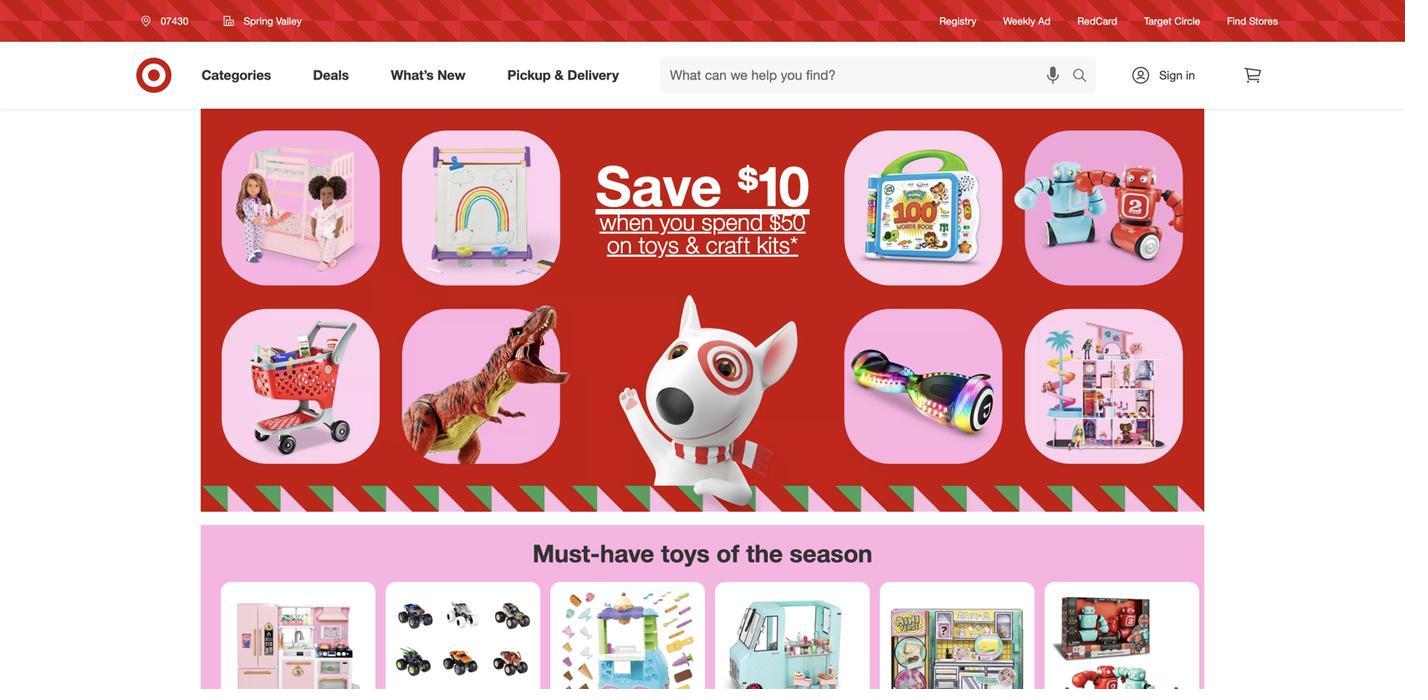 Task type: locate. For each thing, give the bounding box(es) containing it.
in
[[1186, 68, 1196, 82]]

&
[[555, 67, 564, 83], [686, 231, 700, 259]]

sign in
[[1160, 68, 1196, 82]]

mga's miniverse make it mini kitchen playset with uv light image
[[887, 589, 1028, 689]]

spring
[[244, 15, 273, 27]]

on
[[607, 231, 632, 259]]

redcard
[[1078, 15, 1118, 27]]

categories
[[202, 67, 271, 83]]

spring valley
[[244, 15, 302, 27]]

play-doh kitchen creations ultimate ice cream toy truck playset image
[[557, 589, 699, 689]]

pickup
[[508, 67, 551, 83]]

you
[[660, 208, 695, 236]]

weekly
[[1004, 15, 1036, 27]]

toys left 'of'
[[661, 539, 710, 568]]

& left craft
[[686, 231, 700, 259]]

1 horizontal spatial &
[[686, 231, 700, 259]]

of
[[717, 539, 740, 568]]

new
[[437, 67, 466, 83]]

have
[[600, 539, 655, 568]]

pickup & delivery link
[[493, 57, 640, 94]]

what's
[[391, 67, 434, 83]]

must-
[[533, 539, 600, 568]]

our generation sweet stop ice cream truck with electronics for 18" dolls - light blue image
[[722, 589, 863, 689]]

0 horizontal spatial &
[[555, 67, 564, 83]]

toys right on
[[639, 231, 679, 259]]

toys
[[639, 231, 679, 259], [661, 539, 710, 568]]

target
[[1145, 15, 1172, 27]]

ad
[[1039, 15, 1051, 27]]

What can we help you find? suggestions appear below search field
[[660, 57, 1077, 94]]

search button
[[1065, 57, 1105, 97]]

carousel region
[[201, 525, 1205, 689]]

what's new link
[[377, 57, 487, 94]]

1 vertical spatial toys
[[661, 539, 710, 568]]

stores
[[1250, 15, 1278, 27]]

0 vertical spatial toys
[[639, 231, 679, 259]]

must-have toys of the season
[[533, 539, 873, 568]]

the
[[746, 539, 783, 568]]

monster jam 1:64 scale monster truck diecast 9pk image
[[392, 589, 534, 689]]

save
[[596, 152, 722, 219]]

registry
[[940, 15, 977, 27]]

weekly ad link
[[1004, 14, 1051, 28]]

& right pickup
[[555, 67, 564, 83]]

1 vertical spatial &
[[686, 231, 700, 259]]

weekly ad
[[1004, 15, 1051, 27]]

07430 button
[[131, 6, 206, 36]]

deals
[[313, 67, 349, 83]]

when
[[600, 208, 653, 236]]

pickup & delivery
[[508, 67, 619, 83]]



Task type: vqa. For each thing, say whether or not it's contained in the screenshot.
Ready
no



Task type: describe. For each thing, give the bounding box(es) containing it.
valley
[[276, 15, 302, 27]]

spend
[[702, 208, 763, 236]]

search
[[1065, 69, 1105, 85]]

redcard link
[[1078, 14, 1118, 28]]

what's new
[[391, 67, 466, 83]]

07430
[[161, 15, 189, 27]]

delivery
[[568, 67, 619, 83]]

circle
[[1175, 15, 1201, 27]]

& inside when you spend $50 on toys & craft kits*
[[686, 231, 700, 259]]

find stores
[[1228, 15, 1278, 27]]

kits*
[[757, 231, 798, 259]]

registry link
[[940, 14, 977, 28]]

craft
[[706, 231, 751, 259]]

when you spend $50 on toys & craft kits*
[[600, 208, 806, 259]]

categories link
[[187, 57, 292, 94]]

sign in link
[[1117, 57, 1222, 94]]

0 vertical spatial &
[[555, 67, 564, 83]]

toys inside carousel "region"
[[661, 539, 710, 568]]

find
[[1228, 15, 1247, 27]]

sign
[[1160, 68, 1183, 82]]

target circle
[[1145, 15, 1201, 27]]

save $10
[[596, 152, 810, 219]]

season
[[790, 539, 873, 568]]

target circle link
[[1145, 14, 1201, 28]]

deals link
[[299, 57, 370, 94]]

fao schwarz robot knockout remote control boxing set image
[[1052, 589, 1193, 689]]

$50
[[770, 208, 806, 236]]

toys inside when you spend $50 on toys & craft kits*
[[639, 231, 679, 259]]

find stores link
[[1228, 14, 1278, 28]]

$10
[[738, 152, 810, 219]]

disney princess style collection fresh prep gourmet kitchen image
[[228, 589, 369, 689]]

spring valley button
[[213, 6, 313, 36]]



